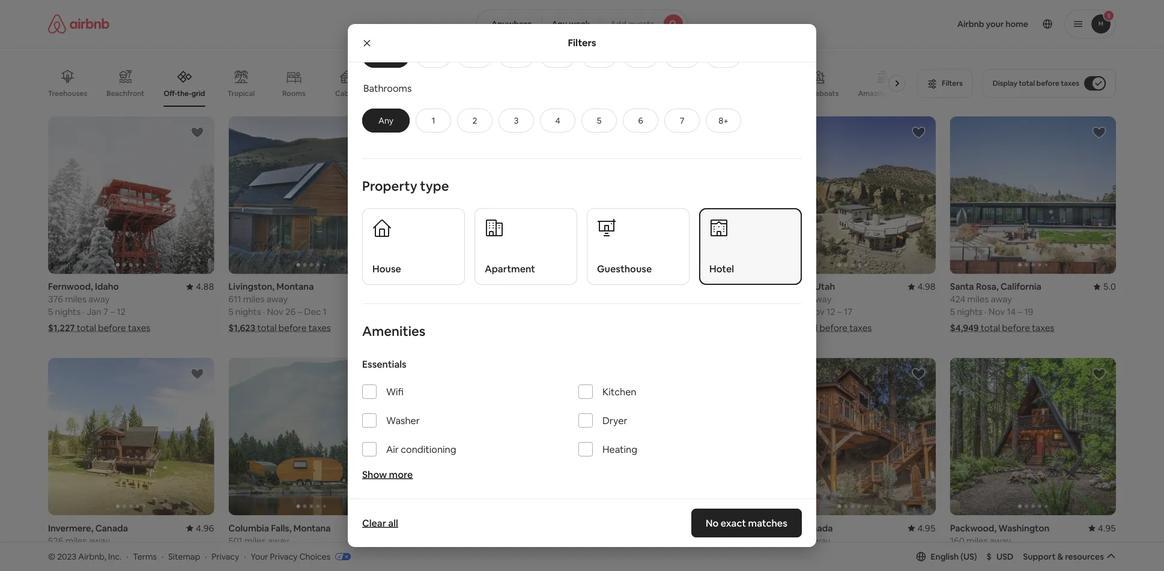 Task type: describe. For each thing, give the bounding box(es) containing it.
611
[[228, 294, 241, 306]]

no
[[706, 518, 719, 530]]

amenities
[[362, 323, 426, 340]]

5 inside 'invermere, canada 526 miles away 5 nights · nov 2 – 7'
[[48, 548, 53, 560]]

7 inside 'invermere, canada 526 miles away 5 nights · nov 2 – 7'
[[118, 548, 123, 560]]

guesthouse
[[597, 263, 652, 275]]

washer
[[386, 415, 420, 427]]

off-the-grid
[[164, 89, 205, 98]]

2 inside 'invermere, canada 526 miles away 5 nights · nov 2 – 7'
[[105, 548, 110, 560]]

taxes inside santa rosa, california 424 miles away 5 nights · nov 14 – 19 $4,949 total before taxes
[[1032, 323, 1055, 334]]

12 inside 'fernwood, idaho 376 miles away 5 nights · jan 7 – 12 $1,227 total before taxes'
[[117, 306, 126, 318]]

4.9 out of 5 average rating image
[[733, 281, 755, 293]]

1 for sooke, canada 261 miles away 5 nights · nov 26 – dec 1
[[864, 548, 868, 560]]

total before taxes button
[[770, 323, 872, 334]]

376
[[48, 294, 63, 305]]

air
[[386, 444, 399, 456]]

14
[[1007, 306, 1016, 318]]

total inside button
[[1019, 79, 1035, 88]]

group for packwood, washington
[[950, 358, 1116, 516]]

away for sooke, canada 261 miles away 5 nights · nov 26 – dec 1
[[809, 536, 830, 547]]

4
[[555, 115, 560, 126]]

invermere, canada 526 miles away 5 nights · nov 2 – 7
[[48, 523, 128, 560]]

away for packwood, washington 160 miles away 5 nights · dec 3 – 8
[[990, 536, 1011, 547]]

clear all
[[362, 518, 398, 530]]

total inside escalante, utah 766 miles away nov 12 – 17 total before taxes
[[798, 323, 818, 334]]

sooke,
[[770, 523, 798, 535]]

add to wishlist: sooke, canada image
[[912, 367, 926, 382]]

terms link
[[133, 552, 157, 563]]

property
[[362, 177, 417, 195]]

add to wishlist: santa rosa, california image
[[1092, 126, 1107, 140]]

group for santa rosa, california
[[950, 117, 1116, 274]]

3 inside '3' button
[[514, 115, 519, 126]]

1 for livingston, montana 611 miles away 5 nights · nov 26 – dec 1 $1,623 total before taxes
[[323, 306, 327, 318]]

wifi
[[386, 386, 404, 398]]

kitchen
[[603, 386, 636, 398]]

penticton, canada 379 miles away
[[589, 281, 667, 305]]

4.95 out of 5 average rating image for packwood, washington 160 miles away 5 nights · dec 3 – 8
[[1088, 523, 1116, 535]]

©
[[48, 552, 55, 563]]

4.96
[[196, 523, 214, 535]]

support & resources
[[1023, 552, 1104, 563]]

– inside 'fernwood, idaho 376 miles away 5 nights · jan 7 – 12 $1,227 total before taxes'
[[110, 306, 115, 318]]

display total before taxes button
[[983, 69, 1116, 98]]

jan
[[87, 306, 101, 318]]

$1,623
[[228, 323, 255, 334]]

nights inside santa rosa, california 424 miles away 5 nights · nov 14 – 19 $4,949 total before taxes
[[957, 306, 983, 318]]

nights inside 'invermere, canada 526 miles away 5 nights · nov 2 – 7'
[[55, 548, 81, 560]]

the-
[[177, 89, 191, 98]]

add guests
[[610, 19, 654, 29]]

before inside "livingston, montana 611 miles away 5 nights · nov 26 – dec 1 $1,623 total before taxes"
[[279, 323, 307, 334]]

beachfront
[[106, 89, 144, 98]]

miles for packwood, washington 160 miles away 5 nights · dec 3 – 8
[[967, 536, 988, 547]]

nov inside "livingston, montana 611 miles away 5 nights · nov 26 – dec 1 $1,623 total before taxes"
[[267, 306, 283, 318]]

19
[[1025, 306, 1034, 318]]

add to wishlist: penticton, canada image
[[731, 126, 746, 140]]

away for fernwood, idaho 376 miles away 5 nights · jan 7 – 12 $1,227 total before taxes
[[88, 294, 110, 305]]

add to wishlist: livingston, montana image
[[370, 126, 385, 140]]

group for nevada city, california
[[409, 117, 575, 274]]

terms · sitemap · privacy ·
[[133, 552, 246, 563]]

160
[[950, 536, 965, 547]]

group for columbia falls, montana
[[228, 358, 395, 516]]

guests
[[628, 19, 654, 29]]

amazing
[[858, 89, 888, 98]]

total inside 'fernwood, idaho 376 miles away 5 nights · jan 7 – 12 $1,227 total before taxes'
[[77, 323, 96, 334]]

filters dialog
[[348, 0, 816, 548]]

3 inside "columbia falls, montana 501 miles away 5 nights · nov 3 – 8"
[[285, 548, 290, 560]]

8 inside packwood, washington 160 miles away 5 nights · dec 3 – 8
[[1021, 548, 1026, 560]]

falls,
[[271, 523, 292, 535]]

english
[[931, 552, 959, 563]]

santa rosa, california 424 miles away 5 nights · nov 14 – 19 $4,949 total before taxes
[[950, 281, 1055, 334]]

26 for 261 miles away
[[827, 548, 837, 560]]

766
[[770, 294, 785, 306]]

no exact matches
[[706, 518, 788, 530]]

packwood,
[[950, 523, 997, 535]]

dec for livingston, montana 611 miles away 5 nights · nov 26 – dec 1 $1,623 total before taxes
[[304, 306, 321, 318]]

choices
[[299, 552, 330, 563]]

5.0 out of 5 average rating image for santa rosa, california 424 miles away 5 nights · nov 14 – 19 $4,949 total before taxes
[[1094, 281, 1116, 293]]

airbnb,
[[78, 552, 106, 563]]

canada for penticton,
[[635, 281, 667, 293]]

utah
[[815, 281, 835, 293]]

total inside "livingston, montana 611 miles away 5 nights · nov 26 – dec 1 $1,623 total before taxes"
[[257, 323, 277, 334]]

show map
[[554, 499, 595, 510]]

4.88
[[196, 281, 214, 293]]

hotel button
[[699, 208, 802, 285]]

2 inside button
[[473, 115, 477, 126]]

any for any week
[[552, 19, 567, 29]]

add guests button
[[600, 10, 688, 38]]

display
[[993, 79, 1018, 88]]

canada for sooke,
[[800, 523, 833, 535]]

3 inside packwood, washington 160 miles away 5 nights · dec 3 – 8
[[1008, 548, 1013, 560]]

escalante, utah 766 miles away nov 12 – 17 total before taxes
[[770, 281, 872, 334]]

away for livingston, montana 611 miles away 5 nights · nov 26 – dec 1 $1,623 total before taxes
[[267, 294, 288, 306]]

treehouses
[[48, 89, 87, 98]]

$4,949
[[950, 323, 979, 334]]

7 inside 'fernwood, idaho 376 miles away 5 nights · jan 7 – 12 $1,227 total before taxes'
[[103, 306, 108, 318]]

terms
[[133, 552, 157, 563]]

columbia
[[228, 523, 269, 535]]

apartment
[[485, 263, 535, 275]]

4.95 for sooke, canada 261 miles away 5 nights · nov 26 – dec 1
[[918, 523, 936, 535]]

4.91 out of 5 average rating image
[[547, 281, 575, 293]]

4.89
[[376, 281, 395, 293]]

&
[[1058, 552, 1063, 563]]

17
[[844, 306, 853, 318]]

montana inside "columbia falls, montana 501 miles away 5 nights · nov 3 – 8"
[[293, 523, 331, 535]]

nov inside "columbia falls, montana 501 miles away 5 nights · nov 3 – 8"
[[267, 548, 283, 560]]

cabins
[[335, 89, 358, 98]]

taxes inside escalante, utah 766 miles away nov 12 – 17 total before taxes
[[850, 323, 872, 334]]

any element
[[375, 115, 397, 126]]

property type
[[362, 177, 449, 195]]

nights inside "livingston, montana 611 miles away 5 nights · nov 26 – dec 1 $1,623 total before taxes"
[[235, 306, 261, 318]]

house
[[372, 263, 401, 275]]

4.92 out of 5 average rating image
[[728, 523, 755, 535]]

5.0 for santa rosa, california 424 miles away 5 nights · nov 14 – 19 $4,949 total before taxes
[[1103, 281, 1116, 293]]

2 privacy from the left
[[270, 552, 298, 563]]

– inside packwood, washington 160 miles away 5 nights · dec 3 – 8
[[1015, 548, 1019, 560]]

$912
[[409, 323, 429, 334]]

total inside santa rosa, california 424 miles away 5 nights · nov 14 – 19 $4,949 total before taxes
[[981, 323, 1000, 334]]

· inside "columbia falls, montana 501 miles away 5 nights · nov 3 – 8"
[[263, 548, 265, 560]]

(us)
[[961, 552, 977, 563]]

4.96 out of 5 average rating image
[[186, 523, 214, 535]]

5.0 for columbia falls, montana 501 miles away 5 nights · nov 3 – 8
[[382, 523, 395, 535]]

– inside escalante, utah 766 miles away nov 12 – 17 total before taxes
[[837, 306, 842, 318]]

away inside santa rosa, california 424 miles away 5 nights · nov 14 – 19 $4,949 total before taxes
[[991, 294, 1012, 306]]

taxes inside 'fernwood, idaho 376 miles away 5 nights · jan 7 – 12 $1,227 total before taxes'
[[128, 323, 150, 334]]

· inside 'fernwood, idaho 376 miles away 5 nights · jan 7 – 12 $1,227 total before taxes'
[[83, 306, 85, 318]]

4.91
[[557, 281, 575, 293]]

rooms
[[282, 89, 306, 98]]

24
[[647, 548, 657, 560]]

miles inside nevada city, california 381 miles away
[[425, 294, 446, 306]]

week
[[569, 19, 590, 29]]

5 inside sooke, canada 261 miles away 5 nights · nov 26 – dec 1
[[770, 548, 775, 560]]

profile element
[[702, 0, 1116, 48]]

1 inside button
[[432, 115, 435, 126]]

5.0 out of 5 average rating image for columbia falls, montana 501 miles away 5 nights · nov 3 – 8
[[372, 523, 395, 535]]

nights inside 'fernwood, idaho 376 miles away 5 nights · jan 7 – 12 $1,227 total before taxes'
[[55, 306, 81, 318]]

any week
[[552, 19, 590, 29]]

away for penticton, canada 379 miles away
[[630, 294, 651, 305]]

dryer
[[603, 415, 627, 427]]

more
[[389, 469, 413, 481]]

apartment button
[[475, 208, 577, 285]]

group for escalante, utah
[[770, 117, 936, 274]]

add to wishlist: fernwood, idaho image
[[190, 126, 204, 140]]

your privacy choices
[[251, 552, 330, 563]]

show map button
[[542, 490, 622, 519]]

miles for livingston, montana 611 miles away 5 nights · nov 26 – dec 1 $1,623 total before taxes
[[243, 294, 265, 306]]



Task type: vqa. For each thing, say whether or not it's contained in the screenshot.
Tree,
no



Task type: locate. For each thing, give the bounding box(es) containing it.
0 vertical spatial show
[[362, 469, 387, 481]]

4.95 for packwood, washington 160 miles away 5 nights · dec 3 – 8
[[1098, 523, 1116, 535]]

miles down the invermere,
[[65, 536, 87, 547]]

1 12 from the left
[[117, 306, 126, 318]]

canada inside 'invermere, canada 526 miles away 5 nights · nov 2 – 7'
[[95, 523, 128, 535]]

any down the mansions
[[378, 115, 394, 126]]

miles for penticton, canada 379 miles away
[[606, 294, 628, 305]]

anywhere
[[491, 19, 532, 29]]

4.9
[[743, 281, 755, 293]]

away inside sooke, canada 261 miles away 5 nights · nov 26 – dec 1
[[809, 536, 830, 547]]

resources
[[1065, 552, 1104, 563]]

26 for 611 miles away
[[285, 306, 296, 318]]

away inside "livingston, montana 611 miles away 5 nights · nov 26 – dec 1 $1,623 total before taxes"
[[267, 294, 288, 306]]

0 horizontal spatial canada
[[95, 523, 128, 535]]

miles down nevada in the left of the page
[[425, 294, 446, 306]]

before inside 'fernwood, idaho 376 miles away 5 nights · jan 7 – 12 $1,227 total before taxes'
[[98, 323, 126, 334]]

pools
[[890, 89, 908, 98]]

miles inside "columbia falls, montana 501 miles away 5 nights · nov 3 – 8"
[[244, 536, 266, 547]]

3
[[514, 115, 519, 126], [285, 548, 290, 560], [1008, 548, 1013, 560]]

guesthouse button
[[587, 208, 690, 285]]

526
[[48, 536, 63, 547]]

· inside "livingston, montana 611 miles away 5 nights · nov 26 – dec 1 $1,623 total before taxes"
[[263, 306, 265, 318]]

© 2023 airbnb, inc. ·
[[48, 552, 128, 563]]

away down city,
[[448, 294, 470, 306]]

0 horizontal spatial california
[[464, 281, 505, 293]]

away inside escalante, utah 766 miles away nov 12 – 17 total before taxes
[[810, 294, 832, 306]]

6
[[638, 115, 643, 126]]

miles for escalante, utah 766 miles away nov 12 – 17 total before taxes
[[787, 294, 809, 306]]

1 horizontal spatial show
[[554, 499, 576, 510]]

0 vertical spatial 1
[[432, 115, 435, 126]]

miles for sooke, canada 261 miles away 5 nights · nov 26 – dec 1
[[786, 536, 807, 547]]

1 horizontal spatial california
[[1001, 281, 1042, 293]]

map
[[578, 499, 595, 510]]

montana right livingston,
[[277, 281, 314, 293]]

1 inside sooke, canada 261 miles away 5 nights · nov 26 – dec 1
[[864, 548, 868, 560]]

away inside "columbia falls, montana 501 miles away 5 nights · nov 3 – 8"
[[268, 536, 289, 547]]

– inside santa rosa, california 424 miles away 5 nights · nov 14 – 19 $4,949 total before taxes
[[1018, 306, 1023, 318]]

1 horizontal spatial canada
[[635, 281, 667, 293]]

off-
[[164, 89, 177, 98]]

0 horizontal spatial 8
[[299, 548, 304, 560]]

0 vertical spatial 5.0 out of 5 average rating image
[[1094, 281, 1116, 293]]

canada
[[635, 281, 667, 293], [95, 523, 128, 535], [800, 523, 833, 535]]

away up jan
[[88, 294, 110, 305]]

miles inside santa rosa, california 424 miles away 5 nights · nov 14 – 19 $4,949 total before taxes
[[968, 294, 989, 306]]

2 4.95 from the left
[[1098, 523, 1116, 535]]

fernwood, idaho 376 miles away 5 nights · jan 7 – 12 $1,227 total before taxes
[[48, 281, 150, 334]]

5 inside packwood, washington 160 miles away 5 nights · dec 3 – 8
[[950, 548, 955, 560]]

total down escalante,
[[798, 323, 818, 334]]

escalante,
[[770, 281, 813, 293]]

away inside packwood, washington 160 miles away 5 nights · dec 3 – 8
[[990, 536, 1011, 547]]

canada inside penticton, canada 379 miles away
[[635, 281, 667, 293]]

livingston,
[[228, 281, 275, 293]]

dec inside sooke, canada 261 miles away 5 nights · nov 26 – dec 1
[[845, 548, 862, 560]]

group containing off-the-grid
[[48, 60, 910, 107]]

miles down livingston,
[[243, 294, 265, 306]]

miles inside penticton, canada 379 miles away
[[606, 294, 628, 305]]

matches
[[748, 518, 788, 530]]

miles inside "livingston, montana 611 miles away 5 nights · nov 26 – dec 1 $1,623 total before taxes"
[[243, 294, 265, 306]]

before right $1,623
[[279, 323, 307, 334]]

1 horizontal spatial 4.95
[[1098, 523, 1116, 535]]

rosa,
[[976, 281, 999, 293]]

grid
[[191, 89, 205, 98]]

canada inside sooke, canada 261 miles away 5 nights · nov 26 – dec 1
[[800, 523, 833, 535]]

group for livingston, montana
[[228, 117, 395, 274]]

1 horizontal spatial 8
[[1021, 548, 1026, 560]]

nights inside sooke, canada 261 miles away 5 nights · nov 26 – dec 1
[[777, 548, 802, 560]]

1 vertical spatial 26
[[827, 548, 837, 560]]

· inside 'invermere, canada 526 miles away 5 nights · nov 2 – 7'
[[83, 548, 85, 560]]

california inside nevada city, california 381 miles away
[[464, 281, 505, 293]]

house button
[[362, 208, 465, 285]]

canada up inc.
[[95, 523, 128, 535]]

1 vertical spatial show
[[554, 499, 576, 510]]

–
[[110, 306, 115, 318], [298, 306, 302, 318], [837, 306, 842, 318], [1018, 306, 1023, 318], [112, 548, 117, 560], [659, 548, 663, 560], [292, 548, 297, 560], [473, 548, 477, 560], [839, 548, 844, 560], [1015, 548, 1019, 560]]

any inside filters dialog
[[378, 115, 394, 126]]

2023
[[57, 552, 76, 563]]

air conditioning
[[386, 444, 456, 456]]

miles down penticton,
[[606, 294, 628, 305]]

taxes
[[1061, 79, 1080, 88], [128, 323, 150, 334], [309, 323, 331, 334], [850, 323, 872, 334], [1032, 323, 1055, 334]]

501
[[228, 536, 242, 547]]

nights inside "columbia falls, montana 501 miles away 5 nights · nov 3 – 8"
[[235, 548, 261, 560]]

7 inside button
[[680, 115, 684, 126]]

1 horizontal spatial 12
[[827, 306, 836, 318]]

montana up choices
[[293, 523, 331, 535]]

california up 19
[[1001, 281, 1042, 293]]

penticton,
[[589, 281, 633, 293]]

any for any
[[378, 115, 394, 126]]

show left more
[[362, 469, 387, 481]]

0 horizontal spatial 5.0
[[382, 523, 395, 535]]

any
[[552, 19, 567, 29], [378, 115, 394, 126]]

8 inside "columbia falls, montana 501 miles away 5 nights · nov 3 – 8"
[[299, 548, 304, 560]]

1 horizontal spatial 1
[[432, 115, 435, 126]]

away right 261
[[809, 536, 830, 547]]

show for show map
[[554, 499, 576, 510]]

0 horizontal spatial 2
[[105, 548, 110, 560]]

0 horizontal spatial privacy
[[212, 552, 239, 563]]

california inside santa rosa, california 424 miles away 5 nights · nov 14 – 19 $4,949 total before taxes
[[1001, 281, 1042, 293]]

bathrooms
[[363, 82, 412, 94]]

4.98 out of 5 average rating image
[[908, 281, 936, 293]]

1 vertical spatial 5.0 out of 5 average rating image
[[372, 523, 395, 535]]

total right $1,623
[[257, 323, 277, 334]]

add to wishlist: packwood, washington image
[[1092, 367, 1107, 382]]

2 horizontal spatial 3
[[1008, 548, 1013, 560]]

clear all button
[[356, 512, 404, 536]]

dec for sooke, canada 261 miles away 5 nights · nov 26 – dec 1
[[845, 548, 862, 560]]

7
[[680, 115, 684, 126], [103, 306, 108, 318], [118, 548, 123, 560], [479, 548, 484, 560]]

essentials
[[362, 358, 407, 371]]

1 horizontal spatial privacy
[[270, 552, 298, 563]]

miles inside escalante, utah 766 miles away nov 12 – 17 total before taxes
[[787, 294, 809, 306]]

· inside santa rosa, california 424 miles away 5 nights · nov 14 – 19 $4,949 total before taxes
[[985, 306, 987, 318]]

miles for fernwood, idaho 376 miles away 5 nights · jan 7 – 12 $1,227 total before taxes
[[65, 294, 86, 305]]

before down jan
[[98, 323, 126, 334]]

miles
[[65, 294, 86, 305], [606, 294, 628, 305], [243, 294, 265, 306], [425, 294, 446, 306], [787, 294, 809, 306], [968, 294, 989, 306], [65, 536, 87, 547], [244, 536, 266, 547], [786, 536, 807, 547], [967, 536, 988, 547]]

$912 button
[[409, 323, 504, 334]]

8+ button
[[706, 109, 741, 133]]

before down 17
[[820, 323, 848, 334]]

dec
[[304, 306, 321, 318], [845, 548, 862, 560], [989, 548, 1006, 560]]

away up airbnb,
[[89, 536, 110, 547]]

1 horizontal spatial 3
[[514, 115, 519, 126]]

1 inside "livingston, montana 611 miles away 5 nights · nov 26 – dec 1 $1,623 total before taxes"
[[323, 306, 327, 318]]

0 vertical spatial 26
[[285, 306, 296, 318]]

1
[[432, 115, 435, 126], [323, 306, 327, 318], [864, 548, 868, 560]]

5 inside 'fernwood, idaho 376 miles away 5 nights · jan 7 – 12 $1,227 total before taxes'
[[48, 306, 53, 318]]

add
[[610, 19, 627, 29]]

1 horizontal spatial 2
[[466, 548, 471, 560]]

show for show more
[[362, 469, 387, 481]]

inc.
[[108, 552, 122, 563]]

washington
[[999, 523, 1050, 535]]

any left week
[[552, 19, 567, 29]]

away up 14
[[991, 294, 1012, 306]]

away inside nevada city, california 381 miles away
[[448, 294, 470, 306]]

5.0
[[1103, 281, 1116, 293], [382, 523, 395, 535]]

heating
[[603, 444, 637, 456]]

miles down fernwood,
[[65, 294, 86, 305]]

– inside sooke, canada 261 miles away 5 nights · nov 26 – dec 1
[[839, 548, 844, 560]]

2 4.95 out of 5 average rating image from the left
[[1088, 523, 1116, 535]]

5.0 out of 5 average rating image
[[1094, 281, 1116, 293], [372, 523, 395, 535]]

idaho
[[95, 281, 119, 293]]

nov inside santa rosa, california 424 miles away 5 nights · nov 14 – 19 $4,949 total before taxes
[[989, 306, 1005, 318]]

away down livingston,
[[267, 294, 288, 306]]

4.95 out of 5 average rating image up english
[[908, 523, 936, 535]]

1 button
[[416, 109, 451, 133]]

1 vertical spatial 1
[[323, 306, 327, 318]]

1 privacy from the left
[[212, 552, 239, 563]]

total down jan
[[77, 323, 96, 334]]

5 nights · may 24 – 29
[[589, 548, 676, 560]]

1 horizontal spatial any
[[552, 19, 567, 29]]

0 vertical spatial any
[[552, 19, 567, 29]]

away down falls,
[[268, 536, 289, 547]]

5 inside "livingston, montana 611 miles away 5 nights · nov 26 – dec 1 $1,623 total before taxes"
[[228, 306, 233, 318]]

1 vertical spatial any
[[378, 115, 394, 126]]

4.95 out of 5 average rating image up resources
[[1088, 523, 1116, 535]]

all
[[388, 518, 398, 530]]

show inside filters dialog
[[362, 469, 387, 481]]

0 horizontal spatial 1
[[323, 306, 327, 318]]

display total before taxes
[[993, 79, 1080, 88]]

privacy down 501
[[212, 552, 239, 563]]

4.95 out of 5 average rating image
[[908, 523, 936, 535], [1088, 523, 1116, 535]]

your
[[251, 552, 268, 563]]

5 inside "columbia falls, montana 501 miles away 5 nights · nov 3 – 8"
[[228, 548, 233, 560]]

8
[[299, 548, 304, 560], [1021, 548, 1026, 560]]

before right display
[[1037, 79, 1060, 88]]

group for sooke, canada
[[770, 358, 936, 516]]

add to wishlist: nevada city, california image
[[551, 126, 565, 140]]

8+
[[719, 115, 729, 126]]

invermere,
[[48, 523, 93, 535]]

1 horizontal spatial dec
[[845, 548, 862, 560]]

·
[[83, 306, 85, 318], [263, 306, 265, 318], [985, 306, 987, 318], [83, 548, 85, 560], [624, 548, 626, 560], [263, 548, 265, 560], [443, 548, 445, 560], [804, 548, 806, 560], [985, 548, 987, 560], [126, 552, 128, 563], [162, 552, 164, 563], [205, 552, 207, 563], [244, 552, 246, 563]]

taxes inside "livingston, montana 611 miles away 5 nights · nov 26 – dec 1 $1,623 total before taxes"
[[309, 323, 331, 334]]

2 8 from the left
[[1021, 548, 1026, 560]]

group for invermere, canada
[[48, 358, 214, 516]]

3 down falls,
[[285, 548, 290, 560]]

away down utah
[[810, 294, 832, 306]]

miles down sooke,
[[786, 536, 807, 547]]

show inside 'button'
[[554, 499, 576, 510]]

$1,227
[[48, 323, 75, 334]]

· inside packwood, washington 160 miles away 5 nights · dec 3 – 8
[[985, 548, 987, 560]]

0 horizontal spatial 5.0 out of 5 average rating image
[[372, 523, 395, 535]]

miles for invermere, canada 526 miles away 5 nights · nov 2 – 7
[[65, 536, 87, 547]]

1 horizontal spatial 26
[[827, 548, 837, 560]]

0 horizontal spatial 3
[[285, 548, 290, 560]]

miles down columbia
[[244, 536, 266, 547]]

total right $4,949
[[981, 323, 1000, 334]]

29
[[665, 548, 676, 560]]

canada right sooke,
[[800, 523, 833, 535]]

1 horizontal spatial 5.0
[[1103, 281, 1116, 293]]

exact
[[721, 518, 746, 530]]

4.95 up resources
[[1098, 523, 1116, 535]]

show left "map"
[[554, 499, 576, 510]]

26 inside sooke, canada 261 miles away 5 nights · nov 26 – dec 1
[[827, 548, 837, 560]]

add to wishlist: columbia falls, montana image
[[370, 367, 385, 382]]

5 inside 5 button
[[597, 115, 602, 126]]

your privacy choices link
[[251, 552, 351, 564]]

– inside "columbia falls, montana 501 miles away 5 nights · nov 3 – 8"
[[292, 548, 297, 560]]

montana inside "livingston, montana 611 miles away 5 nights · nov 26 – dec 1 $1,623 total before taxes"
[[277, 281, 314, 293]]

– inside "livingston, montana 611 miles away 5 nights · nov 26 – dec 1 $1,623 total before taxes"
[[298, 306, 302, 318]]

amazing pools
[[858, 89, 908, 98]]

26 inside "livingston, montana 611 miles away 5 nights · nov 26 – dec 1 $1,623 total before taxes"
[[285, 306, 296, 318]]

add to wishlist: invermere, canada image
[[190, 367, 204, 382]]

8+ element
[[719, 115, 729, 126]]

nov inside escalante, utah 766 miles away nov 12 – 17 total before taxes
[[808, 306, 825, 318]]

no exact matches link
[[692, 509, 802, 538]]

canada for invermere,
[[95, 523, 128, 535]]

california for rosa,
[[1001, 281, 1042, 293]]

nights inside packwood, washington 160 miles away 5 nights · dec 3 – 8
[[957, 548, 983, 560]]

miles inside 'invermere, canada 526 miles away 5 nights · nov 2 – 7'
[[65, 536, 87, 547]]

2 california from the left
[[1001, 281, 1042, 293]]

1 vertical spatial montana
[[293, 523, 331, 535]]

1 california from the left
[[464, 281, 505, 293]]

0 horizontal spatial any
[[378, 115, 394, 126]]

away for escalante, utah 766 miles away nov 12 – 17 total before taxes
[[810, 294, 832, 306]]

mansions
[[384, 89, 416, 98]]

nevada city, california 381 miles away
[[409, 281, 505, 306]]

livingston, montana 611 miles away 5 nights · nov 26 – dec 1 $1,623 total before taxes
[[228, 281, 331, 334]]

away for invermere, canada 526 miles away 5 nights · nov 2 – 7
[[89, 536, 110, 547]]

before
[[1037, 79, 1060, 88], [98, 323, 126, 334], [279, 323, 307, 334], [820, 323, 848, 334], [1002, 323, 1030, 334]]

none search field containing anywhere
[[476, 10, 688, 38]]

away down penticton,
[[630, 294, 651, 305]]

show more button
[[362, 469, 413, 481]]

canada down guesthouse
[[635, 281, 667, 293]]

4.95 up english
[[918, 523, 936, 535]]

before inside button
[[1037, 79, 1060, 88]]

3 right 2 button
[[514, 115, 519, 126]]

before inside santa rosa, california 424 miles away 5 nights · nov 14 – 19 $4,949 total before taxes
[[1002, 323, 1030, 334]]

1 vertical spatial 5.0
[[382, 523, 395, 535]]

total right display
[[1019, 79, 1035, 88]]

None search field
[[476, 10, 688, 38]]

· inside sooke, canada 261 miles away 5 nights · nov 26 – dec 1
[[804, 548, 806, 560]]

4.88 out of 5 average rating image
[[186, 281, 214, 293]]

away inside 'invermere, canada 526 miles away 5 nights · nov 2 – 7'
[[89, 536, 110, 547]]

– inside 'invermere, canada 526 miles away 5 nights · nov 2 – 7'
[[112, 548, 117, 560]]

taxes inside button
[[1061, 79, 1080, 88]]

2 vertical spatial 1
[[864, 548, 868, 560]]

away inside 'fernwood, idaho 376 miles away 5 nights · jan 7 – 12 $1,227 total before taxes'
[[88, 294, 110, 305]]

sitemap link
[[168, 552, 200, 563]]

5 button
[[582, 109, 617, 133]]

1 horizontal spatial 5.0 out of 5 average rating image
[[1094, 281, 1116, 293]]

2 horizontal spatial canada
[[800, 523, 833, 535]]

dec inside packwood, washington 160 miles away 5 nights · dec 3 – 8
[[989, 548, 1006, 560]]

0 horizontal spatial 4.95
[[918, 523, 936, 535]]

conditioning
[[401, 444, 456, 456]]

miles inside sooke, canada 261 miles away 5 nights · nov 26 – dec 1
[[786, 536, 807, 547]]

filters
[[568, 37, 596, 49]]

type
[[420, 177, 449, 195]]

6 button
[[623, 109, 658, 133]]

before inside escalante, utah 766 miles away nov 12 – 17 total before taxes
[[820, 323, 848, 334]]

group for fernwood, idaho
[[48, 117, 214, 274]]

1 4.95 from the left
[[918, 523, 936, 535]]

before down 14
[[1002, 323, 1030, 334]]

0 vertical spatial montana
[[277, 281, 314, 293]]

4.92
[[737, 523, 755, 535]]

4.89 out of 5 average rating image
[[367, 281, 395, 293]]

2 horizontal spatial dec
[[989, 548, 1006, 560]]

anywhere button
[[476, 10, 542, 38]]

1 4.95 out of 5 average rating image from the left
[[908, 523, 936, 535]]

nov inside 'invermere, canada 526 miles away 5 nights · nov 2 – 7'
[[87, 548, 103, 560]]

0 horizontal spatial 12
[[117, 306, 126, 318]]

3 right $
[[1008, 548, 1013, 560]]

nov inside sooke, canada 261 miles away 5 nights · nov 26 – dec 1
[[808, 548, 825, 560]]

12 left 17
[[827, 306, 836, 318]]

any week button
[[541, 10, 601, 38]]

0 horizontal spatial dec
[[304, 306, 321, 318]]

4.95 out of 5 average rating image for sooke, canada 261 miles away 5 nights · nov 26 – dec 1
[[908, 523, 936, 535]]

$
[[987, 552, 992, 563]]

miles down escalante,
[[787, 294, 809, 306]]

2 horizontal spatial 2
[[473, 115, 477, 126]]

2 horizontal spatial 1
[[864, 548, 868, 560]]

california for city,
[[464, 281, 505, 293]]

0 horizontal spatial 26
[[285, 306, 296, 318]]

columbia falls, montana 501 miles away 5 nights · nov 3 – 8
[[228, 523, 331, 560]]

0 horizontal spatial 4.95 out of 5 average rating image
[[908, 523, 936, 535]]

group for penticton, canada
[[589, 117, 755, 274]]

0 horizontal spatial show
[[362, 469, 387, 481]]

privacy right your
[[270, 552, 298, 563]]

add to wishlist: escalante, utah image
[[912, 126, 926, 140]]

5 nights · nov 2 – 7
[[409, 548, 484, 560]]

0 vertical spatial 5.0
[[1103, 281, 1116, 293]]

12 right jan
[[117, 306, 126, 318]]

2 12 from the left
[[827, 306, 836, 318]]

away up $ usd
[[990, 536, 1011, 547]]

1 horizontal spatial 4.95 out of 5 average rating image
[[1088, 523, 1116, 535]]

miles inside packwood, washington 160 miles away 5 nights · dec 3 – 8
[[967, 536, 988, 547]]

12 inside escalante, utah 766 miles away nov 12 – 17 total before taxes
[[827, 306, 836, 318]]

1 8 from the left
[[299, 548, 304, 560]]

miles down rosa,
[[968, 294, 989, 306]]

miles down packwood,
[[967, 536, 988, 547]]

english (us) button
[[917, 552, 977, 563]]

miles inside 'fernwood, idaho 376 miles away 5 nights · jan 7 – 12 $1,227 total before taxes'
[[65, 294, 86, 305]]

nevada
[[409, 281, 441, 293]]

dec inside "livingston, montana 611 miles away 5 nights · nov 26 – dec 1 $1,623 total before taxes"
[[304, 306, 321, 318]]

california down apartment
[[464, 281, 505, 293]]

group
[[48, 60, 910, 107], [48, 117, 214, 274], [228, 117, 395, 274], [409, 117, 575, 274], [589, 117, 755, 274], [770, 117, 936, 274], [950, 117, 1116, 274], [48, 358, 214, 516], [228, 358, 395, 516], [409, 358, 575, 516], [589, 358, 755, 516], [770, 358, 936, 516], [950, 358, 1116, 516]]

5 inside santa rosa, california 424 miles away 5 nights · nov 14 – 19 $4,949 total before taxes
[[950, 306, 955, 318]]

sitemap
[[168, 552, 200, 563]]

nights
[[55, 306, 81, 318], [235, 306, 261, 318], [957, 306, 983, 318], [55, 548, 81, 560], [596, 548, 622, 560], [235, 548, 261, 560], [416, 548, 441, 560], [777, 548, 802, 560], [957, 548, 983, 560]]



